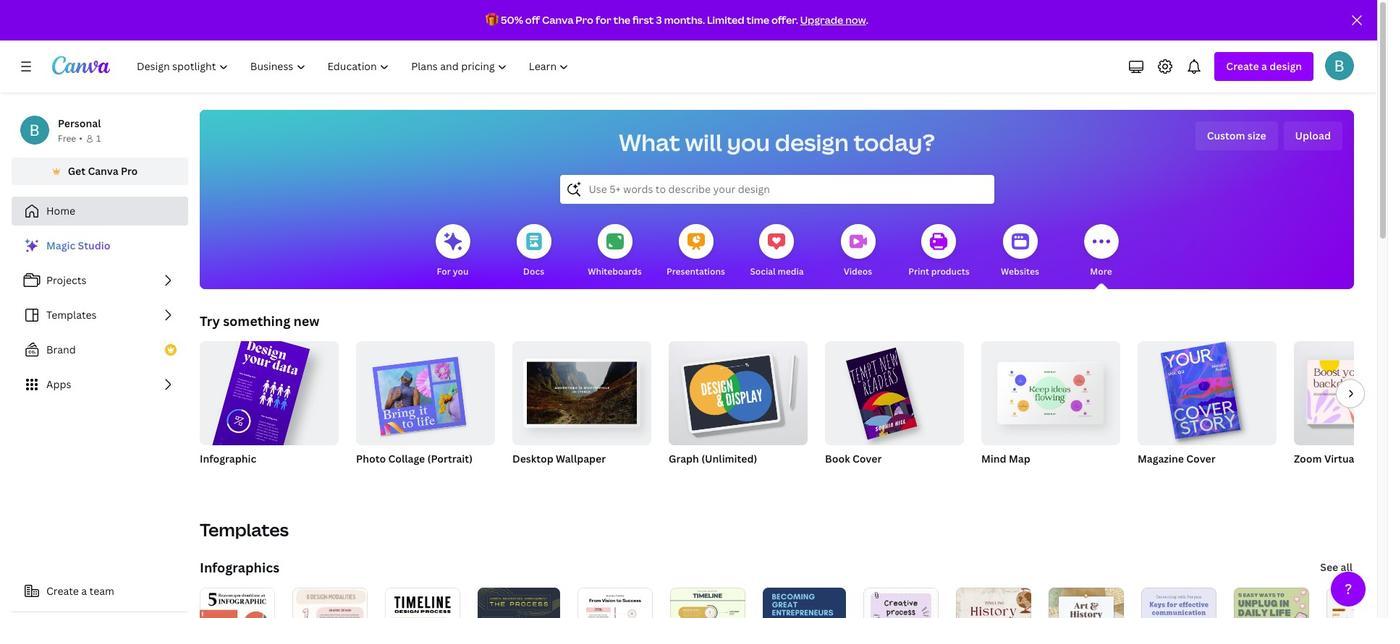 Task type: describe. For each thing, give the bounding box(es) containing it.
presentations button
[[667, 214, 725, 290]]

for
[[596, 13, 611, 27]]

custom size button
[[1195, 122, 1278, 151]]

create a team button
[[12, 578, 188, 607]]

more button
[[1084, 214, 1119, 290]]

products
[[931, 266, 970, 278]]

upload button
[[1284, 122, 1343, 151]]

what will you design today?
[[619, 127, 935, 158]]

map
[[1009, 452, 1031, 466]]

zoom
[[1294, 452, 1322, 466]]

presentations
[[667, 266, 725, 278]]

custom
[[1207, 129, 1245, 143]]

desktop
[[512, 452, 553, 466]]

Search search field
[[589, 176, 965, 203]]

🎁 50% off canva pro for the first 3 months. limited time offer. upgrade now .
[[486, 13, 868, 27]]

now
[[846, 13, 866, 27]]

print products button
[[909, 214, 970, 290]]

mind
[[981, 452, 1007, 466]]

something
[[223, 313, 290, 330]]

create for create a team
[[46, 585, 79, 599]]

collage
[[388, 452, 425, 466]]

magic studio
[[46, 239, 110, 253]]

canva inside 'button'
[[88, 164, 118, 178]]

upgrade
[[800, 13, 843, 27]]

more
[[1090, 266, 1112, 278]]

whiteboards button
[[588, 214, 642, 290]]

size
[[1248, 129, 1266, 143]]

will
[[685, 127, 722, 158]]

personal
[[58, 117, 101, 130]]

infographics link
[[200, 560, 279, 577]]

graph (unlimited) group
[[669, 336, 808, 485]]

(portrait)
[[427, 452, 473, 466]]

50%
[[501, 13, 523, 27]]

group for desktop
[[512, 336, 651, 446]]

group for mind
[[981, 336, 1120, 446]]

projects link
[[12, 266, 188, 295]]

for
[[437, 266, 451, 278]]

docs button
[[516, 214, 551, 290]]

graph (unlimited)
[[669, 452, 757, 466]]

design inside dropdown button
[[1270, 59, 1302, 73]]

time
[[747, 13, 769, 27]]

list containing magic studio
[[12, 232, 188, 400]]

photo collage (portrait)
[[356, 452, 473, 466]]

1 vertical spatial design
[[775, 127, 849, 158]]

whiteboards
[[588, 266, 642, 278]]

for you button
[[435, 214, 470, 290]]

studio
[[78, 239, 110, 253]]

🎁
[[486, 13, 499, 27]]

magic studio link
[[12, 232, 188, 261]]

photo
[[356, 452, 386, 466]]

today?
[[854, 127, 935, 158]]

photo collage (portrait) group
[[356, 336, 495, 485]]

book cover group
[[825, 336, 964, 485]]

(unlimited)
[[702, 452, 757, 466]]

offer.
[[772, 13, 798, 27]]

cover for book cover
[[853, 452, 882, 466]]

upload
[[1295, 129, 1331, 143]]

months.
[[664, 13, 705, 27]]

what
[[619, 127, 680, 158]]

docs
[[523, 266, 544, 278]]

0 vertical spatial templates
[[46, 308, 97, 322]]

create for create a design
[[1226, 59, 1259, 73]]

social media button
[[750, 214, 804, 290]]

group for photo
[[356, 336, 495, 446]]

custom size
[[1207, 129, 1266, 143]]

•
[[79, 132, 82, 145]]



Task type: vqa. For each thing, say whether or not it's contained in the screenshot.
make's the do
no



Task type: locate. For each thing, give the bounding box(es) containing it.
get canva pro button
[[12, 158, 188, 185]]

None search field
[[560, 175, 994, 204]]

pro
[[576, 13, 594, 27], [121, 164, 138, 178]]

brand link
[[12, 336, 188, 365]]

group for magazine
[[1138, 336, 1277, 446]]

infographics
[[200, 560, 279, 577]]

new
[[293, 313, 320, 330]]

0 vertical spatial design
[[1270, 59, 1302, 73]]

1 horizontal spatial you
[[727, 127, 770, 158]]

apps link
[[12, 371, 188, 400]]

desktop wallpaper
[[512, 452, 606, 466]]

0 horizontal spatial templates
[[46, 308, 97, 322]]

desktop wallpaper group
[[512, 336, 651, 485]]

mind map group
[[981, 336, 1120, 485]]

brand
[[46, 343, 76, 357]]

0 horizontal spatial cover
[[853, 452, 882, 466]]

upgrade now button
[[800, 13, 866, 27]]

a
[[1262, 59, 1267, 73], [81, 585, 87, 599]]

a left team
[[81, 585, 87, 599]]

a inside button
[[81, 585, 87, 599]]

free •
[[58, 132, 82, 145]]

canva right get
[[88, 164, 118, 178]]

create a design button
[[1215, 52, 1314, 81]]

list
[[12, 232, 188, 400]]

0 vertical spatial a
[[1262, 59, 1267, 73]]

home link
[[12, 197, 188, 226]]

1 horizontal spatial pro
[[576, 13, 594, 27]]

1 horizontal spatial cover
[[1187, 452, 1216, 466]]

magazine
[[1138, 452, 1184, 466]]

0 vertical spatial create
[[1226, 59, 1259, 73]]

brad klo image
[[1325, 51, 1354, 80]]

a up 'size'
[[1262, 59, 1267, 73]]

all
[[1341, 561, 1353, 575]]

0 horizontal spatial canva
[[88, 164, 118, 178]]

print
[[909, 266, 929, 278]]

home
[[46, 204, 75, 218]]

0 vertical spatial you
[[727, 127, 770, 158]]

0 horizontal spatial a
[[81, 585, 87, 599]]

videos
[[844, 266, 872, 278]]

create inside dropdown button
[[1226, 59, 1259, 73]]

0 horizontal spatial you
[[453, 266, 469, 278]]

websites button
[[1001, 214, 1039, 290]]

group for book
[[825, 336, 964, 446]]

magazine cover
[[1138, 452, 1216, 466]]

templates
[[46, 308, 97, 322], [200, 518, 289, 542]]

virtual
[[1324, 452, 1358, 466]]

0 horizontal spatial design
[[775, 127, 849, 158]]

the
[[613, 13, 631, 27]]

limited
[[707, 13, 745, 27]]

templates up infographics link
[[200, 518, 289, 542]]

book
[[825, 452, 850, 466]]

you right for
[[453, 266, 469, 278]]

cover right magazine
[[1187, 452, 1216, 466]]

free
[[58, 132, 76, 145]]

you right will
[[727, 127, 770, 158]]

1 horizontal spatial a
[[1262, 59, 1267, 73]]

1 vertical spatial you
[[453, 266, 469, 278]]

graph
[[669, 452, 699, 466]]

websites
[[1001, 266, 1039, 278]]

cover
[[853, 452, 882, 466], [1187, 452, 1216, 466]]

design up search search field
[[775, 127, 849, 158]]

mind map
[[981, 452, 1031, 466]]

0 horizontal spatial create
[[46, 585, 79, 599]]

videos button
[[841, 214, 875, 290]]

1 horizontal spatial design
[[1270, 59, 1302, 73]]

pro inside 'button'
[[121, 164, 138, 178]]

book cover
[[825, 452, 882, 466]]

1
[[96, 132, 101, 145]]

print products
[[909, 266, 970, 278]]

templates down projects
[[46, 308, 97, 322]]

infographic group
[[198, 331, 339, 516]]

off
[[525, 13, 540, 27]]

1 vertical spatial create
[[46, 585, 79, 599]]

3
[[656, 13, 662, 27]]

a for team
[[81, 585, 87, 599]]

for you
[[437, 266, 469, 278]]

team
[[89, 585, 114, 599]]

1 vertical spatial canva
[[88, 164, 118, 178]]

canva right off
[[542, 13, 574, 27]]

design
[[1270, 59, 1302, 73], [775, 127, 849, 158]]

create a design
[[1226, 59, 1302, 73]]

1 horizontal spatial create
[[1226, 59, 1259, 73]]

1 horizontal spatial canva
[[542, 13, 574, 27]]

group
[[198, 331, 339, 516], [356, 336, 495, 446], [512, 336, 651, 446], [669, 336, 808, 446], [825, 336, 964, 446], [981, 336, 1120, 446], [1138, 336, 1277, 446], [1294, 342, 1388, 446]]

canva
[[542, 13, 574, 27], [88, 164, 118, 178]]

top level navigation element
[[127, 52, 582, 81]]

create
[[1226, 59, 1259, 73], [46, 585, 79, 599]]

0 vertical spatial pro
[[576, 13, 594, 27]]

a inside dropdown button
[[1262, 59, 1267, 73]]

cover right book
[[853, 452, 882, 466]]

you
[[727, 127, 770, 158], [453, 266, 469, 278]]

create inside button
[[46, 585, 79, 599]]

group for graph
[[669, 336, 808, 446]]

get
[[68, 164, 85, 178]]

you inside button
[[453, 266, 469, 278]]

see all
[[1320, 561, 1353, 575]]

magic
[[46, 239, 75, 253]]

create a team
[[46, 585, 114, 599]]

pro left for
[[576, 13, 594, 27]]

1 cover from the left
[[853, 452, 882, 466]]

first
[[633, 13, 654, 27]]

create left team
[[46, 585, 79, 599]]

social media
[[750, 266, 804, 278]]

zoom virtual backg
[[1294, 452, 1388, 466]]

cover for magazine cover
[[1187, 452, 1216, 466]]

pro up home link at the top left
[[121, 164, 138, 178]]

see
[[1320, 561, 1338, 575]]

zoom virtual background group
[[1294, 342, 1388, 485]]

a for design
[[1262, 59, 1267, 73]]

design left brad klo image
[[1270, 59, 1302, 73]]

0 vertical spatial canva
[[542, 13, 574, 27]]

try
[[200, 313, 220, 330]]

1 vertical spatial pro
[[121, 164, 138, 178]]

backg
[[1360, 452, 1388, 466]]

1 vertical spatial a
[[81, 585, 87, 599]]

wallpaper
[[556, 452, 606, 466]]

1 horizontal spatial templates
[[200, 518, 289, 542]]

social
[[750, 266, 776, 278]]

magazine cover group
[[1138, 336, 1277, 485]]

.
[[866, 13, 868, 27]]

create up "custom size"
[[1226, 59, 1259, 73]]

media
[[778, 266, 804, 278]]

templates link
[[12, 301, 188, 330]]

infographic
[[200, 452, 256, 466]]

see all link
[[1319, 554, 1354, 583]]

get canva pro
[[68, 164, 138, 178]]

1 vertical spatial templates
[[200, 518, 289, 542]]

0 horizontal spatial pro
[[121, 164, 138, 178]]

try something new
[[200, 313, 320, 330]]

2 cover from the left
[[1187, 452, 1216, 466]]



